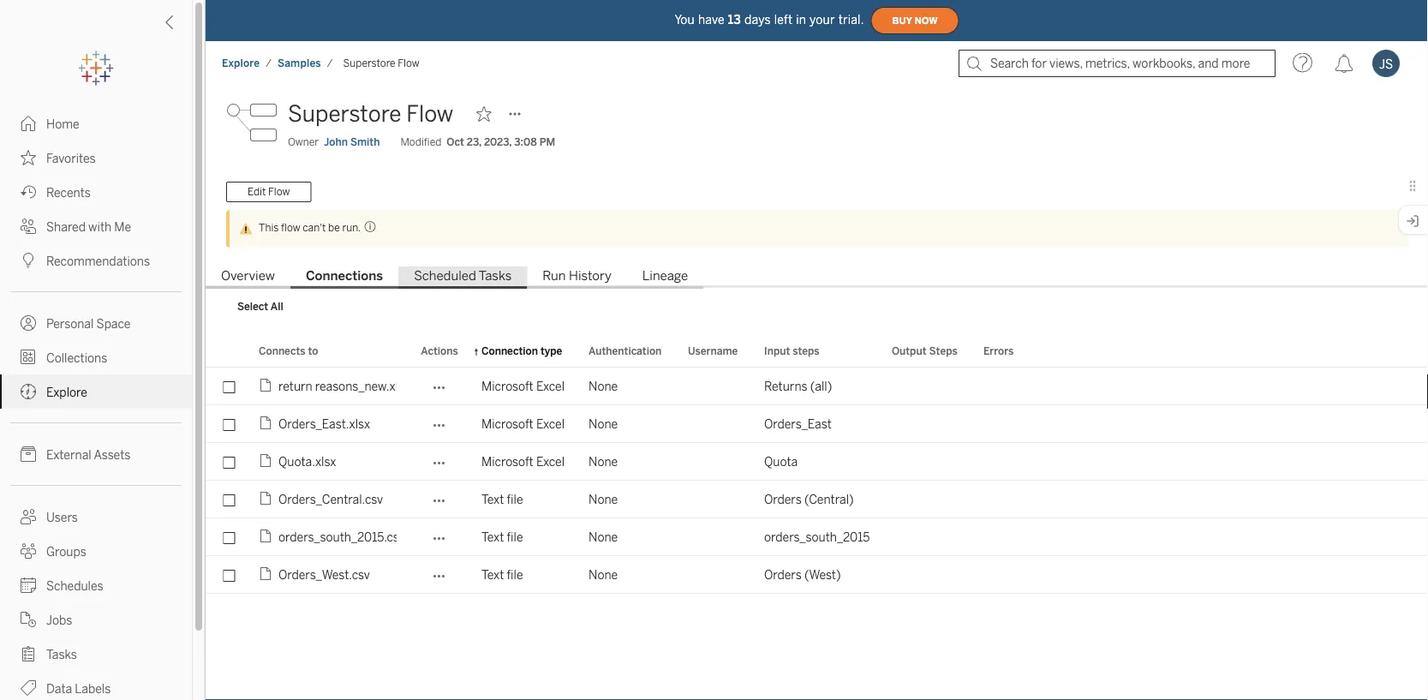 Task type: locate. For each thing, give the bounding box(es) containing it.
select
[[237, 301, 268, 313]]

0 vertical spatial excel
[[536, 379, 565, 393]]

superstore up the john smith link
[[288, 101, 401, 127]]

microsoft
[[482, 379, 534, 393], [482, 417, 534, 431], [482, 455, 534, 469]]

explore link down collections
[[0, 375, 192, 409]]

flow run requirements:
the flow must have at least one output step. image
[[361, 220, 377, 233]]

1 microsoft from the top
[[482, 379, 534, 393]]

buy now button
[[871, 7, 960, 34]]

errors
[[984, 345, 1014, 357]]

tasks right scheduled
[[479, 268, 512, 284]]

1 file (text file) image from the top
[[259, 529, 279, 546]]

3 text file from the top
[[482, 568, 523, 582]]

1 horizontal spatial explore
[[222, 57, 260, 69]]

1 vertical spatial microsoft excel
[[482, 417, 565, 431]]

row
[[206, 368, 1429, 405], [206, 405, 1429, 443], [206, 443, 1429, 481], [206, 481, 1429, 518], [206, 518, 1429, 556], [206, 556, 1429, 594]]

2 excel from the top
[[536, 417, 565, 431]]

13
[[728, 13, 741, 27]]

row containing return reasons_new.xlsx
[[206, 368, 1429, 405]]

0 vertical spatial file
[[507, 492, 523, 506]]

0 vertical spatial text file
[[482, 492, 523, 506]]

explore inside main navigation. press the up and down arrow keys to access links. element
[[46, 385, 87, 399]]

output
[[892, 345, 927, 357]]

2 none from the top
[[589, 417, 618, 431]]

none for orders_east
[[589, 417, 618, 431]]

groups
[[46, 545, 86, 559]]

flow for "edit flow" button
[[268, 186, 290, 198]]

none for quota
[[589, 455, 618, 469]]

row containing orders_central.csv
[[206, 481, 1429, 518]]

3 row from the top
[[206, 443, 1429, 481]]

flow image
[[226, 97, 278, 148]]

1 microsoft excel from the top
[[482, 379, 565, 393]]

text for orders_central.csv
[[482, 492, 504, 506]]

recents
[[46, 186, 91, 200]]

row down (all)
[[206, 405, 1429, 443]]

superstore flow
[[343, 57, 420, 69], [288, 101, 454, 127]]

main navigation. press the up and down arrow keys to access links. element
[[0, 106, 192, 700]]

1 text file from the top
[[482, 492, 523, 506]]

file
[[507, 492, 523, 506], [507, 530, 523, 544], [507, 568, 523, 582]]

grid
[[206, 335, 1429, 700]]

2 vertical spatial flow
[[268, 186, 290, 198]]

1 file (microsoft excel) image from the top
[[259, 378, 279, 395]]

have
[[698, 13, 725, 27]]

text file
[[482, 492, 523, 506], [482, 530, 523, 544], [482, 568, 523, 582]]

returns
[[765, 379, 808, 393]]

edit flow
[[248, 186, 290, 198]]

3 text from the top
[[482, 568, 504, 582]]

1 orders from the top
[[765, 492, 802, 506]]

to
[[308, 345, 318, 357]]

6 none from the top
[[589, 568, 618, 582]]

2 vertical spatial microsoft
[[482, 455, 534, 469]]

1 vertical spatial tasks
[[46, 648, 77, 662]]

1 horizontal spatial /
[[327, 57, 333, 69]]

3:08
[[514, 136, 537, 148]]

orders down quota in the bottom right of the page
[[765, 492, 802, 506]]

0 vertical spatial explore
[[222, 57, 260, 69]]

tasks down the jobs
[[46, 648, 77, 662]]

0 horizontal spatial explore
[[46, 385, 87, 399]]

2 orders from the top
[[765, 568, 802, 582]]

orders for orders (west)
[[765, 568, 802, 582]]

1 vertical spatial superstore flow
[[288, 101, 454, 127]]

text file for orders_central.csv
[[482, 492, 523, 506]]

jobs link
[[0, 603, 192, 637]]

superstore flow element
[[338, 57, 425, 69]]

0 vertical spatial flow
[[398, 57, 420, 69]]

tasks
[[479, 268, 512, 284], [46, 648, 77, 662]]

space
[[96, 317, 131, 331]]

sub-spaces tab list
[[206, 267, 1429, 289]]

2 file (text file) image from the top
[[259, 566, 279, 584]]

text
[[482, 492, 504, 506], [482, 530, 504, 544], [482, 568, 504, 582]]

connects
[[259, 345, 306, 357]]

file (text file) image
[[259, 491, 279, 508]]

connection
[[482, 345, 538, 357]]

cell
[[678, 368, 754, 405], [882, 368, 974, 405], [974, 368, 1030, 405], [678, 405, 754, 443], [882, 405, 974, 443], [974, 405, 1030, 443], [678, 443, 754, 481], [882, 443, 974, 481], [974, 443, 1030, 481], [678, 481, 754, 518], [882, 481, 974, 518], [974, 481, 1030, 518], [678, 518, 754, 556], [882, 518, 974, 556], [974, 518, 1030, 556], [678, 556, 754, 594], [882, 556, 974, 594], [974, 556, 1030, 594]]

1 excel from the top
[[536, 379, 565, 393]]

3 file (microsoft excel) image from the top
[[259, 453, 279, 471]]

1 vertical spatial file (text file) image
[[259, 566, 279, 584]]

data
[[46, 682, 72, 696]]

jobs
[[46, 613, 72, 627]]

row containing orders_west.csv
[[206, 556, 1429, 594]]

orders (west)
[[765, 568, 841, 582]]

0 vertical spatial explore link
[[221, 56, 261, 70]]

returns (all)
[[765, 379, 832, 393]]

shared with me
[[46, 220, 131, 234]]

home
[[46, 117, 80, 131]]

0 vertical spatial text
[[482, 492, 504, 506]]

2 vertical spatial microsoft excel
[[482, 455, 565, 469]]

5 row from the top
[[206, 518, 1429, 556]]

0 horizontal spatial /
[[266, 57, 272, 69]]

2 vertical spatial text
[[482, 568, 504, 582]]

file (microsoft excel) image down the 'connects'
[[259, 378, 279, 395]]

superstore right samples link
[[343, 57, 396, 69]]

/ right samples link
[[327, 57, 333, 69]]

orders_west.csv
[[279, 568, 370, 582]]

authentication
[[589, 345, 662, 357]]

explore link left samples
[[221, 56, 261, 70]]

2 microsoft excel from the top
[[482, 417, 565, 431]]

flow
[[398, 57, 420, 69], [406, 101, 454, 127], [268, 186, 290, 198]]

/ left samples
[[266, 57, 272, 69]]

samples link
[[277, 56, 322, 70]]

your
[[810, 13, 835, 27]]

flow for superstore flow element at left
[[398, 57, 420, 69]]

row down orders_south_2015
[[206, 556, 1429, 594]]

none for orders_south_2015
[[589, 530, 618, 544]]

1 horizontal spatial explore link
[[221, 56, 261, 70]]

file (text file) image
[[259, 529, 279, 546], [259, 566, 279, 584]]

owner
[[288, 136, 319, 148]]

microsoft for orders_east.xlsx
[[482, 417, 534, 431]]

explore link
[[221, 56, 261, 70], [0, 375, 192, 409]]

row containing orders_east.xlsx
[[206, 405, 1429, 443]]

orders_central.csv
[[279, 492, 383, 506]]

1 vertical spatial excel
[[536, 417, 565, 431]]

3 none from the top
[[589, 455, 618, 469]]

0 horizontal spatial tasks
[[46, 648, 77, 662]]

6 row from the top
[[206, 556, 1429, 594]]

1 none from the top
[[589, 379, 618, 393]]

2 vertical spatial file
[[507, 568, 523, 582]]

1 text from the top
[[482, 492, 504, 506]]

explore left samples
[[222, 57, 260, 69]]

output steps
[[892, 345, 958, 357]]

row up orders_south_2015
[[206, 481, 1429, 518]]

2 row from the top
[[206, 405, 1429, 443]]

microsoft for quota.xlsx
[[482, 455, 534, 469]]

0 horizontal spatial explore link
[[0, 375, 192, 409]]

0 vertical spatial orders
[[765, 492, 802, 506]]

microsoft excel for return reasons_new.xlsx
[[482, 379, 565, 393]]

smith
[[350, 136, 380, 148]]

schedules link
[[0, 568, 192, 603]]

3 microsoft excel from the top
[[482, 455, 565, 469]]

1 row from the top
[[206, 368, 1429, 405]]

navigation panel element
[[0, 51, 192, 700]]

connections
[[306, 268, 383, 284]]

be
[[328, 222, 340, 234]]

0 vertical spatial file (microsoft excel) image
[[259, 378, 279, 395]]

1 vertical spatial text file
[[482, 530, 523, 544]]

pm
[[540, 136, 556, 148]]

tasks inside main navigation. press the up and down arrow keys to access links. element
[[46, 648, 77, 662]]

edit
[[248, 186, 266, 198]]

explore
[[222, 57, 260, 69], [46, 385, 87, 399]]

actions
[[421, 345, 458, 357]]

5 none from the top
[[589, 530, 618, 544]]

none
[[589, 379, 618, 393], [589, 417, 618, 431], [589, 455, 618, 469], [589, 492, 618, 506], [589, 530, 618, 544], [589, 568, 618, 582]]

3 excel from the top
[[536, 455, 565, 469]]

file (microsoft excel) image down return
[[259, 416, 279, 433]]

4 none from the top
[[589, 492, 618, 506]]

2 vertical spatial excel
[[536, 455, 565, 469]]

connects to
[[259, 345, 318, 357]]

0 vertical spatial microsoft excel
[[482, 379, 565, 393]]

row up '(west)'
[[206, 518, 1429, 556]]

steps
[[793, 345, 820, 357]]

file for orders_south_2015.csv
[[507, 530, 523, 544]]

orders (central)
[[765, 492, 854, 506]]

superstore inside "main content"
[[288, 101, 401, 127]]

you
[[675, 13, 695, 27]]

text for orders_south_2015.csv
[[482, 530, 504, 544]]

1 horizontal spatial tasks
[[479, 268, 512, 284]]

1 vertical spatial file
[[507, 530, 523, 544]]

orders left '(west)'
[[765, 568, 802, 582]]

scheduled
[[414, 268, 476, 284]]

2 / from the left
[[327, 57, 333, 69]]

flow
[[281, 222, 301, 234]]

orders
[[765, 492, 802, 506], [765, 568, 802, 582]]

microsoft excel for quota.xlsx
[[482, 455, 565, 469]]

1 vertical spatial explore link
[[0, 375, 192, 409]]

type
[[541, 345, 563, 357]]

excel for orders_east.xlsx
[[536, 417, 565, 431]]

1 vertical spatial superstore
[[288, 101, 401, 127]]

trial.
[[839, 13, 864, 27]]

1 file from the top
[[507, 492, 523, 506]]

4 row from the top
[[206, 481, 1429, 518]]

superstore
[[343, 57, 396, 69], [288, 101, 401, 127]]

file (text file) image for orders_west.csv
[[259, 566, 279, 584]]

explore for explore
[[46, 385, 87, 399]]

(west)
[[805, 568, 841, 582]]

1 vertical spatial file (microsoft excel) image
[[259, 416, 279, 433]]

microsoft excel
[[482, 379, 565, 393], [482, 417, 565, 431], [482, 455, 565, 469]]

0 vertical spatial tasks
[[479, 268, 512, 284]]

flow inside button
[[268, 186, 290, 198]]

0 vertical spatial file (text file) image
[[259, 529, 279, 546]]

2 vertical spatial text file
[[482, 568, 523, 582]]

2 text from the top
[[482, 530, 504, 544]]

2 file from the top
[[507, 530, 523, 544]]

file (microsoft excel) image
[[259, 378, 279, 395], [259, 416, 279, 433], [259, 453, 279, 471]]

1 vertical spatial microsoft
[[482, 417, 534, 431]]

2 vertical spatial file (microsoft excel) image
[[259, 453, 279, 471]]

orders_east.xlsx
[[279, 417, 370, 431]]

row containing quota.xlsx
[[206, 443, 1429, 481]]

1 vertical spatial text
[[482, 530, 504, 544]]

3 microsoft from the top
[[482, 455, 534, 469]]

external assets
[[46, 448, 131, 462]]

file (microsoft excel) image up file (text file) image
[[259, 453, 279, 471]]

now
[[915, 15, 938, 26]]

run.
[[342, 222, 361, 234]]

0 vertical spatial superstore
[[343, 57, 396, 69]]

quota.xlsx
[[279, 455, 336, 469]]

1 vertical spatial orders
[[765, 568, 802, 582]]

none for orders (central)
[[589, 492, 618, 506]]

row down steps
[[206, 368, 1429, 405]]

row group
[[206, 368, 1429, 594]]

row up orders (central)
[[206, 443, 1429, 481]]

1 vertical spatial explore
[[46, 385, 87, 399]]

0 vertical spatial microsoft
[[482, 379, 534, 393]]

2 file (microsoft excel) image from the top
[[259, 416, 279, 433]]

3 file from the top
[[507, 568, 523, 582]]

2 text file from the top
[[482, 530, 523, 544]]

explore down collections
[[46, 385, 87, 399]]

john smith link
[[324, 135, 380, 150]]

2 microsoft from the top
[[482, 417, 534, 431]]

all
[[271, 301, 283, 313]]



Task type: describe. For each thing, give the bounding box(es) containing it.
text file for orders_south_2015.csv
[[482, 530, 523, 544]]

1 vertical spatial flow
[[406, 101, 454, 127]]

1 / from the left
[[266, 57, 272, 69]]

orders_east
[[765, 417, 832, 431]]

recommendations
[[46, 254, 150, 268]]

collections link
[[0, 340, 192, 375]]

data labels link
[[0, 671, 192, 700]]

users
[[46, 510, 78, 525]]

return
[[279, 379, 313, 393]]

text file for orders_west.csv
[[482, 568, 523, 582]]

shared with me link
[[0, 209, 192, 243]]

recents link
[[0, 175, 192, 209]]

input
[[765, 345, 791, 357]]

external
[[46, 448, 91, 462]]

modified oct 23, 2023, 3:08 pm
[[401, 136, 556, 148]]

superstore flow inside "main content"
[[288, 101, 454, 127]]

file for orders_west.csv
[[507, 568, 523, 582]]

input steps
[[765, 345, 820, 357]]

text for orders_west.csv
[[482, 568, 504, 582]]

microsoft for return reasons_new.xlsx
[[482, 379, 534, 393]]

select all button
[[226, 297, 295, 317]]

run history
[[543, 268, 612, 284]]

username
[[688, 345, 738, 357]]

scheduled tasks
[[414, 268, 512, 284]]

this flow can't be run.
[[259, 222, 361, 234]]

file (text file) image for orders_south_2015.csv
[[259, 529, 279, 546]]

shared
[[46, 220, 86, 234]]

personal
[[46, 317, 94, 331]]

tasks inside 'sub-spaces' tab list
[[479, 268, 512, 284]]

can't
[[303, 222, 326, 234]]

personal space
[[46, 317, 131, 331]]

none for returns (all)
[[589, 379, 618, 393]]

row containing orders_south_2015.csv
[[206, 518, 1429, 556]]

days
[[745, 13, 771, 27]]

samples
[[278, 57, 321, 69]]

owner john smith
[[288, 136, 380, 148]]

file for orders_central.csv
[[507, 492, 523, 506]]

overview
[[221, 268, 275, 284]]

edit flow button
[[226, 182, 311, 202]]

data labels
[[46, 682, 111, 696]]

schedules
[[46, 579, 103, 593]]

assets
[[94, 448, 131, 462]]

orders_south_2015.csv
[[279, 530, 405, 544]]

history
[[569, 268, 612, 284]]

orders_south_2015
[[765, 530, 870, 544]]

you have 13 days left in your trial.
[[675, 13, 864, 27]]

2023,
[[484, 136, 512, 148]]

orders for orders (central)
[[765, 492, 802, 506]]

this
[[259, 222, 279, 234]]

Search for views, metrics, workbooks, and more text field
[[959, 50, 1276, 77]]

steps
[[930, 345, 958, 357]]

0 vertical spatial superstore flow
[[343, 57, 420, 69]]

connection type
[[482, 345, 563, 357]]

buy
[[893, 15, 913, 26]]

explore for explore / samples /
[[222, 57, 260, 69]]

return reasons_new.xlsx
[[279, 379, 411, 393]]

file (microsoft excel) image for quota.xlsx
[[259, 453, 279, 471]]

groups link
[[0, 534, 192, 568]]

john
[[324, 136, 348, 148]]

excel for quota.xlsx
[[536, 455, 565, 469]]

grid containing return reasons_new.xlsx
[[206, 335, 1429, 700]]

file (microsoft excel) image for return reasons_new.xlsx
[[259, 378, 279, 395]]

run
[[543, 268, 566, 284]]

(all)
[[811, 379, 832, 393]]

in
[[796, 13, 807, 27]]

personal space link
[[0, 306, 192, 340]]

buy now
[[893, 15, 938, 26]]

favorites link
[[0, 141, 192, 175]]

(central)
[[805, 492, 854, 506]]

file (microsoft excel) image for orders_east.xlsx
[[259, 416, 279, 433]]

row group containing return reasons_new.xlsx
[[206, 368, 1429, 594]]

superstore flow main content
[[206, 86, 1429, 700]]

modified
[[401, 136, 442, 148]]

tasks link
[[0, 637, 192, 671]]

excel for return reasons_new.xlsx
[[536, 379, 565, 393]]

reasons_new.xlsx
[[315, 379, 411, 393]]

collections
[[46, 351, 107, 365]]

microsoft excel for orders_east.xlsx
[[482, 417, 565, 431]]

labels
[[75, 682, 111, 696]]

favorites
[[46, 151, 96, 165]]

users link
[[0, 500, 192, 534]]

none for orders (west)
[[589, 568, 618, 582]]

home link
[[0, 106, 192, 141]]

with
[[88, 220, 112, 234]]

lineage
[[643, 268, 688, 284]]



Task type: vqa. For each thing, say whether or not it's contained in the screenshot.
row
yes



